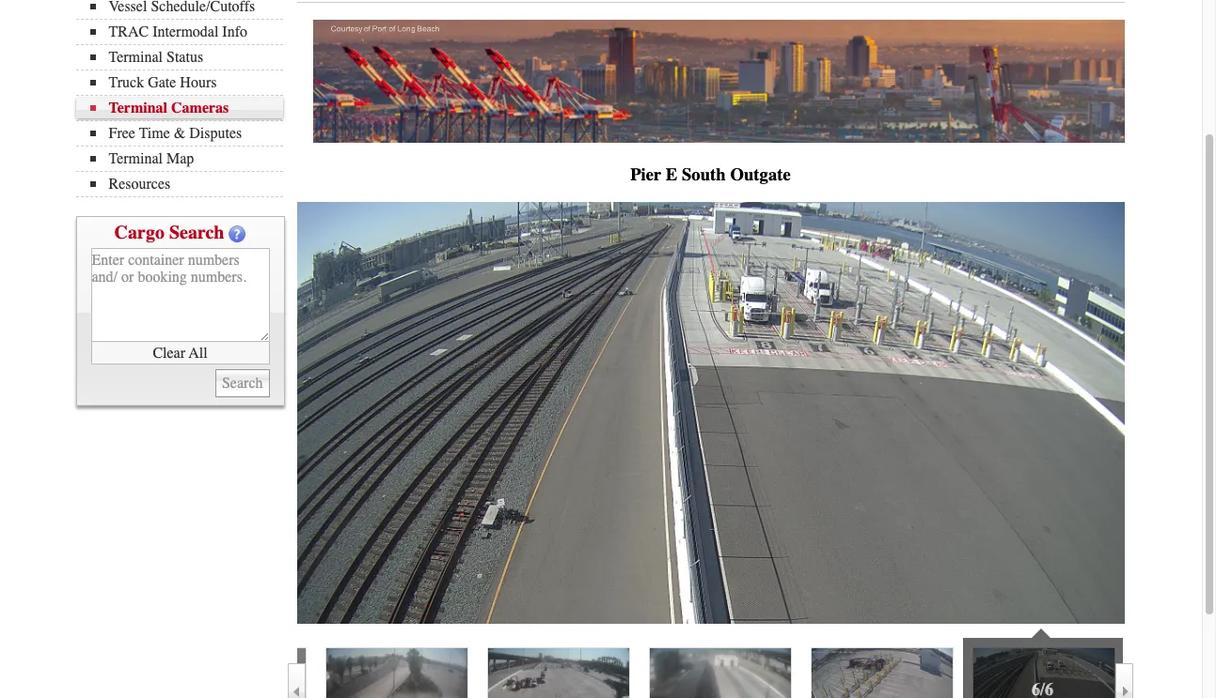 Task type: describe. For each thing, give the bounding box(es) containing it.
outgate
[[730, 164, 791, 185]]

pier
[[630, 164, 661, 185]]

pier e south outgate
[[630, 164, 791, 185]]

terminal map link
[[90, 150, 283, 167]]

menu bar containing trac intermodal info
[[76, 0, 292, 198]]

clear all
[[153, 345, 207, 362]]

time
[[139, 125, 170, 142]]

resources link
[[90, 176, 283, 193]]

e
[[666, 164, 677, 185]]

cargo search
[[114, 222, 224, 244]]

&
[[174, 125, 186, 142]]

truck
[[109, 74, 144, 91]]

info
[[222, 24, 247, 40]]

terminal cameras link
[[90, 100, 283, 117]]

free
[[109, 125, 135, 142]]

3 terminal from the top
[[109, 150, 163, 167]]

south
[[682, 164, 726, 185]]

2 terminal from the top
[[109, 100, 167, 117]]

all
[[189, 345, 207, 362]]

1 terminal from the top
[[109, 49, 163, 66]]



Task type: vqa. For each thing, say whether or not it's contained in the screenshot.
Terminal Map link
yes



Task type: locate. For each thing, give the bounding box(es) containing it.
search
[[169, 222, 224, 244]]

trac
[[109, 24, 149, 40]]

disputes
[[189, 125, 242, 142]]

hours
[[180, 74, 217, 91]]

0 vertical spatial terminal
[[109, 49, 163, 66]]

status
[[166, 49, 203, 66]]

clear all button
[[91, 342, 269, 365]]

cameras
[[171, 100, 229, 117]]

terminal up resources
[[109, 150, 163, 167]]

menu bar
[[76, 0, 292, 198]]

2 vertical spatial terminal
[[109, 150, 163, 167]]

truck gate hours link
[[90, 74, 283, 91]]

terminal down trac
[[109, 49, 163, 66]]

intermodal
[[153, 24, 219, 40]]

None submit
[[215, 370, 269, 398]]

terminal down truck
[[109, 100, 167, 117]]

gate
[[148, 74, 176, 91]]

Enter container numbers and/ or booking numbers.  text field
[[91, 248, 269, 342]]

clear
[[153, 345, 185, 362]]

trac intermodal info link
[[90, 24, 283, 40]]

resources
[[109, 176, 170, 193]]

free time & disputes link
[[90, 125, 283, 142]]

cargo
[[114, 222, 164, 244]]

terminal
[[109, 49, 163, 66], [109, 100, 167, 117], [109, 150, 163, 167]]

trac intermodal info terminal status truck gate hours terminal cameras free time & disputes terminal map resources
[[109, 24, 247, 193]]

map
[[166, 150, 194, 167]]

1 vertical spatial terminal
[[109, 100, 167, 117]]

terminal status link
[[90, 49, 283, 66]]



